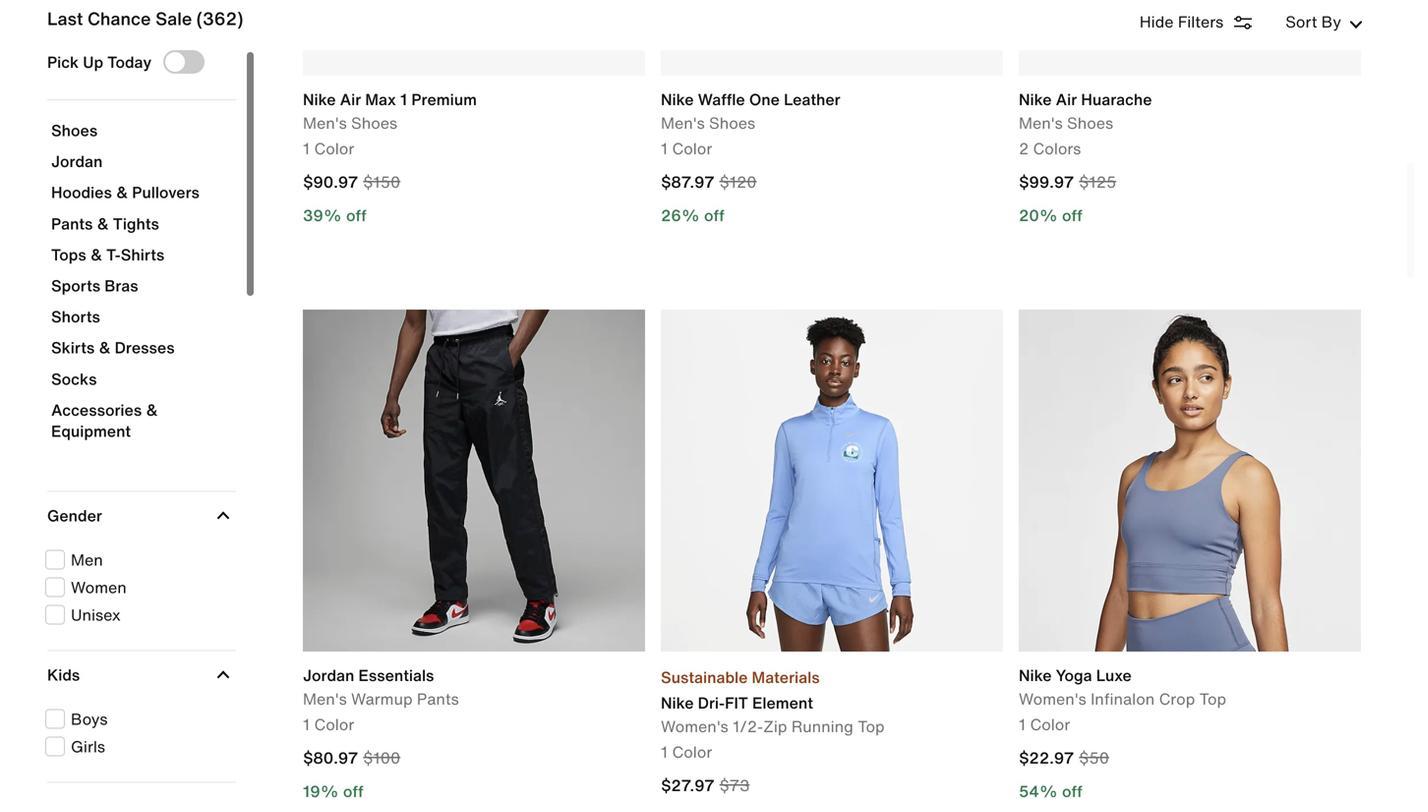 Task type: describe. For each thing, give the bounding box(es) containing it.
up
[[83, 50, 103, 74]]

$73 link
[[720, 774, 750, 798]]

hoodies & pullovers link
[[51, 181, 233, 213]]

$150 link
[[363, 170, 401, 194]]

shorts
[[51, 305, 100, 329]]

accessories & equipment link
[[51, 398, 233, 452]]

$27.97
[[661, 774, 715, 798]]

waffle
[[698, 88, 746, 111]]

sports
[[51, 274, 100, 298]]

off for 39% off
[[346, 204, 367, 227]]

$90.97 link
[[303, 170, 363, 198]]

men's shoes link for huarache
[[1019, 111, 1153, 135]]

unisex
[[71, 604, 121, 627]]

chevron image for gender
[[217, 509, 230, 523]]

by
[[1322, 10, 1342, 33]]

1 inside 'nike air max 1 premium men's shoes'
[[400, 88, 408, 111]]

hide
[[1140, 10, 1174, 33]]

leather
[[784, 88, 841, 111]]

nike air huarache men's shoes image
[[1019, 0, 1362, 76]]

socks
[[51, 367, 97, 391]]

jordan link
[[51, 150, 233, 182]]

39%
[[303, 204, 342, 227]]

26%
[[661, 204, 700, 227]]

nike for nike waffle one leather
[[661, 88, 694, 111]]

Filter for Girls button
[[45, 736, 230, 759]]

pick up today
[[47, 50, 152, 74]]

$22.97
[[1019, 747, 1075, 770]]

gender group
[[43, 549, 236, 627]]

women's 1/2-zip running top link
[[661, 715, 885, 739]]

shoes inside 'nike air max 1 premium men's shoes'
[[351, 111, 398, 135]]

$87.97
[[661, 170, 715, 194]]

today
[[107, 50, 152, 74]]

& right skirts
[[99, 336, 111, 360]]

hide filters button
[[1140, 9, 1280, 34]]

nike yoga luxe women's infinalon crop top image
[[1019, 310, 1362, 652]]

shoes jordan hoodies & pullovers pants & tights tops & t-shirts sports bras shorts skirts & dresses socks accessories & equipment
[[51, 119, 200, 443]]

sort
[[1286, 10, 1318, 33]]

$90.97
[[303, 170, 358, 194]]

$80.97 $100
[[303, 747, 401, 770]]

hoodies
[[51, 181, 112, 204]]

tops & t-shirts link
[[51, 243, 233, 275]]

crop
[[1160, 688, 1196, 711]]

jordan inside shoes jordan hoodies & pullovers pants & tights tops & t-shirts sports bras shorts skirts & dresses socks accessories & equipment
[[51, 150, 103, 173]]

max
[[365, 88, 396, 111]]

shoes link
[[51, 119, 233, 151]]

$125
[[1080, 170, 1117, 194]]

nike air max 1 premium men's shoes image
[[303, 0, 645, 76]]

chance
[[88, 5, 151, 31]]

nike air max 1 premium men's shoes
[[303, 88, 477, 135]]

& up t-
[[97, 212, 109, 235]]

sort by element
[[1140, 8, 1370, 35]]

$99.97 $125 20% off
[[1019, 170, 1117, 227]]

luxe
[[1097, 664, 1132, 688]]

$27.97 $73
[[661, 774, 750, 798]]

$120 link
[[720, 170, 757, 194]]

sort by button
[[1280, 10, 1370, 33]]

t-
[[106, 243, 121, 267]]

current price $22.97, original price $50 element
[[1019, 747, 1346, 774]]

Filter for Men button
[[45, 549, 230, 572]]

sustainable
[[661, 666, 748, 690]]

bras
[[105, 274, 138, 298]]

hide filters
[[1140, 10, 1224, 33]]

available in 1 color element
[[303, 713, 354, 737]]

$125 link
[[1080, 170, 1117, 194]]

current price $99.97, original price $125 element
[[1019, 170, 1346, 198]]

huarache
[[1082, 88, 1153, 111]]

pick
[[47, 50, 79, 74]]

nike waffle one leather men's shoes image
[[661, 0, 1004, 76]]

$50 link
[[1080, 747, 1110, 770]]

nike waffle one leather link
[[661, 88, 841, 111]]

tights
[[113, 212, 159, 235]]

sort by
[[1286, 10, 1342, 33]]

$22.97 link
[[1019, 747, 1080, 774]]

element
[[753, 692, 814, 715]]

nike dri-fit element link
[[661, 692, 885, 715]]

nike waffle one leather men's shoes
[[661, 88, 841, 135]]

sale
[[156, 5, 192, 31]]

men's shoes link for one
[[661, 111, 841, 135]]



Task type: locate. For each thing, give the bounding box(es) containing it.
yoga
[[1056, 664, 1093, 688]]

off inside $90.97 $150 39% off
[[346, 204, 367, 227]]

0 horizontal spatial pants
[[51, 212, 93, 235]]

current price $87.97, original price $120 element
[[661, 170, 988, 198]]

1 left color
[[303, 713, 310, 737]]

sports bras link
[[51, 274, 233, 307]]

men's warmup pants link
[[303, 688, 459, 711]]

men's inside jordan essentials men's warmup pants 1 color
[[303, 688, 347, 711]]

nike inside nike yoga luxe women's infinalon crop top
[[1019, 664, 1052, 688]]

shoes inside shoes jordan hoodies & pullovers pants & tights tops & t-shirts sports bras shorts skirts & dresses socks accessories & equipment
[[51, 119, 98, 142]]

kids
[[47, 664, 80, 687]]

men's up the $87.97
[[661, 111, 705, 135]]

filters
[[1179, 10, 1224, 33]]

off for 26% off
[[705, 204, 725, 227]]

jordan
[[51, 150, 103, 173], [303, 664, 355, 688]]

pullovers
[[132, 181, 200, 204]]

women's down sustainable
[[661, 715, 729, 739]]

warmup
[[351, 688, 413, 711]]

nike left max
[[303, 88, 336, 111]]

$50
[[1080, 747, 1110, 770]]

$80.97
[[303, 747, 358, 770]]

socks link
[[51, 367, 233, 400]]

$100 link
[[363, 747, 401, 770]]

$99.97 link
[[1019, 170, 1080, 198]]

2 air from the left
[[1056, 88, 1078, 111]]

nike yoga luxe link
[[1019, 664, 1227, 688]]

nike left dri-
[[661, 692, 694, 715]]

shoes up $125 link at the top of page
[[1068, 111, 1114, 135]]

nike left waffle
[[661, 88, 694, 111]]

nike inside 'nike air max 1 premium men's shoes'
[[303, 88, 336, 111]]

$100
[[363, 747, 401, 770]]

nike air max 1 premium link
[[303, 88, 477, 111]]

nike left the huarache
[[1019, 88, 1052, 111]]

& left t-
[[90, 243, 102, 267]]

nike for nike air huarache
[[1019, 88, 1052, 111]]

one
[[750, 88, 780, 111]]

1 vertical spatial pants
[[417, 688, 459, 711]]

$99.97
[[1019, 170, 1075, 194]]

nike
[[303, 88, 336, 111], [661, 88, 694, 111], [1019, 88, 1052, 111], [1019, 664, 1052, 688], [661, 692, 694, 715]]

top inside sustainable materials nike dri-fit element women's 1/2-zip running top
[[858, 715, 885, 739]]

pants right warmup
[[417, 688, 459, 711]]

off right 39%
[[346, 204, 367, 227]]

Filter for Boys button
[[45, 708, 230, 732]]

chevron image right by
[[1350, 18, 1364, 31]]

0 horizontal spatial chevron image
[[217, 509, 230, 523]]

off for 20% off
[[1063, 204, 1083, 227]]

air inside 'nike air max 1 premium men's shoes'
[[340, 88, 361, 111]]

women's infinalon crop top link
[[1019, 688, 1227, 711]]

off
[[346, 204, 367, 227], [705, 204, 725, 227], [1063, 204, 1083, 227]]

1 horizontal spatial off
[[705, 204, 725, 227]]

1 inside jordan essentials men's warmup pants 1 color
[[303, 713, 310, 737]]

filter ds image
[[1232, 11, 1256, 34]]

women
[[71, 576, 127, 600]]

jordan essentials men's warmup pants 1 color
[[303, 664, 459, 737]]

1 right max
[[400, 88, 408, 111]]

nike inside 'nike air huarache men's shoes'
[[1019, 88, 1052, 111]]

0 horizontal spatial off
[[346, 204, 367, 227]]

2 horizontal spatial off
[[1063, 204, 1083, 227]]

chevron image
[[217, 669, 230, 682]]

shoes inside the nike waffle one leather men's shoes
[[709, 111, 756, 135]]

men's up $99.97
[[1019, 111, 1063, 135]]

(362)
[[197, 5, 243, 31]]

& up tights
[[116, 181, 128, 204]]

nike inside the nike waffle one leather men's shoes
[[661, 88, 694, 111]]

shorts link
[[51, 305, 233, 338]]

women's inside nike yoga luxe women's infinalon crop top
[[1019, 688, 1087, 711]]

1 horizontal spatial jordan
[[303, 664, 355, 688]]

1 horizontal spatial men's shoes link
[[661, 111, 841, 135]]

women's inside sustainable materials nike dri-fit element women's 1/2-zip running top
[[661, 715, 729, 739]]

0 vertical spatial top
[[1200, 688, 1227, 711]]

essentials
[[359, 664, 434, 688]]

pants & tights link
[[51, 212, 233, 244]]

1 horizontal spatial top
[[1200, 688, 1227, 711]]

off inside $99.97 $125 20% off
[[1063, 204, 1083, 227]]

men's inside the nike waffle one leather men's shoes
[[661, 111, 705, 135]]

1 horizontal spatial pants
[[417, 688, 459, 711]]

nike dri-fit element women's 1/2-zip running top image
[[661, 310, 1004, 652]]

air left the huarache
[[1056, 88, 1078, 111]]

0 vertical spatial women's
[[1019, 688, 1087, 711]]

$73
[[720, 774, 750, 798]]

materials
[[752, 666, 820, 690]]

1 vertical spatial top
[[858, 715, 885, 739]]

top right crop
[[1200, 688, 1227, 711]]

men's shoes link up $120
[[661, 111, 841, 135]]

0 vertical spatial pants
[[51, 212, 93, 235]]

men's shoes link up $125 link at the top of page
[[1019, 111, 1153, 135]]

pants inside jordan essentials men's warmup pants 1 color
[[417, 688, 459, 711]]

shoes inside 'nike air huarache men's shoes'
[[1068, 111, 1114, 135]]

$27.97 link
[[661, 774, 720, 800]]

zip
[[764, 715, 788, 739]]

top inside nike yoga luxe women's infinalon crop top
[[1200, 688, 1227, 711]]

chevron image for sort by
[[1350, 18, 1364, 31]]

1 vertical spatial chevron image
[[217, 509, 230, 523]]

dresses
[[115, 336, 175, 360]]

last chance sale (362)
[[47, 5, 243, 31]]

shoes up $120
[[709, 111, 756, 135]]

men's up 1 color dropdown button
[[303, 688, 347, 711]]

jordan essentials link
[[303, 664, 459, 688]]

nike air huarache link
[[1019, 88, 1153, 111]]

chevron image up the 'men' button at the bottom
[[217, 509, 230, 523]]

3 off from the left
[[1063, 204, 1083, 227]]

skirts
[[51, 336, 95, 360]]

last
[[47, 5, 83, 31]]

skirts & dresses link
[[51, 336, 233, 369]]

$90.97 $150 39% off
[[303, 170, 401, 227]]

shoes up $150 link
[[351, 111, 398, 135]]

equipment
[[51, 420, 131, 443]]

chevron image inside sort by dropdown button
[[1350, 18, 1364, 31]]

accessories
[[51, 398, 142, 422]]

current price $80.97, original price $100 element
[[303, 747, 630, 774]]

$120
[[720, 170, 757, 194]]

nike inside sustainable materials nike dri-fit element women's 1/2-zip running top
[[661, 692, 694, 715]]

kids button
[[47, 652, 232, 699]]

2 off from the left
[[705, 204, 725, 227]]

running
[[792, 715, 854, 739]]

nike left 'yoga'
[[1019, 664, 1052, 688]]

0 vertical spatial 1
[[400, 88, 408, 111]]

current price $90.97, original price $150 element
[[303, 170, 630, 198]]

0 horizontal spatial men's shoes link
[[303, 111, 477, 135]]

0 horizontal spatial top
[[858, 715, 885, 739]]

men's shoes link for max
[[303, 111, 477, 135]]

1 off from the left
[[346, 204, 367, 227]]

pants inside shoes jordan hoodies & pullovers pants & tights tops & t-shirts sports bras shorts skirts & dresses socks accessories & equipment
[[51, 212, 93, 235]]

men's inside 'nike air huarache men's shoes'
[[1019, 111, 1063, 135]]

1 air from the left
[[340, 88, 361, 111]]

men's up "$90.97" at the top
[[303, 111, 347, 135]]

0 horizontal spatial jordan
[[51, 150, 103, 173]]

men's inside 'nike air max 1 premium men's shoes'
[[303, 111, 347, 135]]

off right 26%
[[705, 204, 725, 227]]

jordan inside jordan essentials men's warmup pants 1 color
[[303, 664, 355, 688]]

$87.97 $120 26% off
[[661, 170, 757, 227]]

air inside 'nike air huarache men's shoes'
[[1056, 88, 1078, 111]]

air left max
[[340, 88, 361, 111]]

chevron image inside gender dropdown button
[[217, 509, 230, 523]]

women's up the $22.97
[[1019, 688, 1087, 711]]

infinalon
[[1091, 688, 1155, 711]]

premium
[[412, 88, 477, 111]]

1 horizontal spatial women's
[[1019, 688, 1087, 711]]

nike air huarache men's shoes
[[1019, 88, 1153, 135]]

chevron image
[[1350, 18, 1364, 31], [217, 509, 230, 523]]

nike for nike yoga luxe
[[1019, 664, 1052, 688]]

off right '20%'
[[1063, 204, 1083, 227]]

off inside $87.97 $120 26% off
[[705, 204, 725, 227]]

Filter for Unisex button
[[45, 604, 230, 627]]

air
[[340, 88, 361, 111], [1056, 88, 1078, 111]]

nike yoga luxe women's infinalon crop top
[[1019, 664, 1227, 711]]

top
[[1200, 688, 1227, 711], [858, 715, 885, 739]]

fit
[[725, 692, 749, 715]]

1 vertical spatial women's
[[661, 715, 729, 739]]

jordan up 1 color dropdown button
[[303, 664, 355, 688]]

jordan essentials men's warmup pants image
[[303, 310, 645, 652]]

1 horizontal spatial air
[[1056, 88, 1078, 111]]

current price $27.97, original price $73 element
[[661, 774, 988, 800]]

color
[[314, 713, 354, 737]]

1 vertical spatial jordan
[[303, 664, 355, 688]]

gender button
[[47, 493, 232, 540]]

kids group
[[43, 708, 236, 759]]

$150
[[363, 170, 401, 194]]

1 horizontal spatial chevron image
[[1350, 18, 1364, 31]]

men
[[71, 549, 103, 572]]

0 horizontal spatial air
[[340, 88, 361, 111]]

1 vertical spatial 1
[[303, 713, 310, 737]]

20%
[[1019, 204, 1059, 227]]

pants up the tops
[[51, 212, 93, 235]]

0 vertical spatial chevron image
[[1350, 18, 1364, 31]]

gender
[[47, 504, 102, 528]]

men's shoes link up $150
[[303, 111, 477, 135]]

0 horizontal spatial 1
[[303, 713, 310, 737]]

air for max
[[340, 88, 361, 111]]

0 horizontal spatial women's
[[661, 715, 729, 739]]

1 horizontal spatial 1
[[400, 88, 408, 111]]

jordan up 'hoodies'
[[51, 150, 103, 173]]

men's shoes link
[[303, 111, 477, 135], [661, 111, 841, 135], [1019, 111, 1153, 135]]

2 men's shoes link from the left
[[661, 111, 841, 135]]

top right running
[[858, 715, 885, 739]]

& right accessories at the left
[[146, 398, 158, 422]]

shoes
[[351, 111, 398, 135], [709, 111, 756, 135], [1068, 111, 1114, 135], [51, 119, 98, 142]]

1 men's shoes link from the left
[[303, 111, 477, 135]]

tops
[[51, 243, 86, 267]]

boys
[[71, 708, 108, 732]]

dri-
[[698, 692, 725, 715]]

air for huarache
[[1056, 88, 1078, 111]]

2 horizontal spatial men's shoes link
[[1019, 111, 1153, 135]]

sustainable materials nike dri-fit element women's 1/2-zip running top
[[661, 666, 885, 739]]

0 vertical spatial jordan
[[51, 150, 103, 173]]

Filter for Women button
[[45, 576, 230, 600]]

3 men's shoes link from the left
[[1019, 111, 1153, 135]]

filter for {text} element
[[43, 50, 236, 800]]

nike for nike air max 1 premium
[[303, 88, 336, 111]]

$87.97 link
[[661, 170, 720, 198]]

women's
[[1019, 688, 1087, 711], [661, 715, 729, 739]]

1 color button
[[303, 713, 354, 737]]

shoes up 'hoodies'
[[51, 119, 98, 142]]



Task type: vqa. For each thing, say whether or not it's contained in the screenshot.
Nike Air Max 97 Women's Shoes image
no



